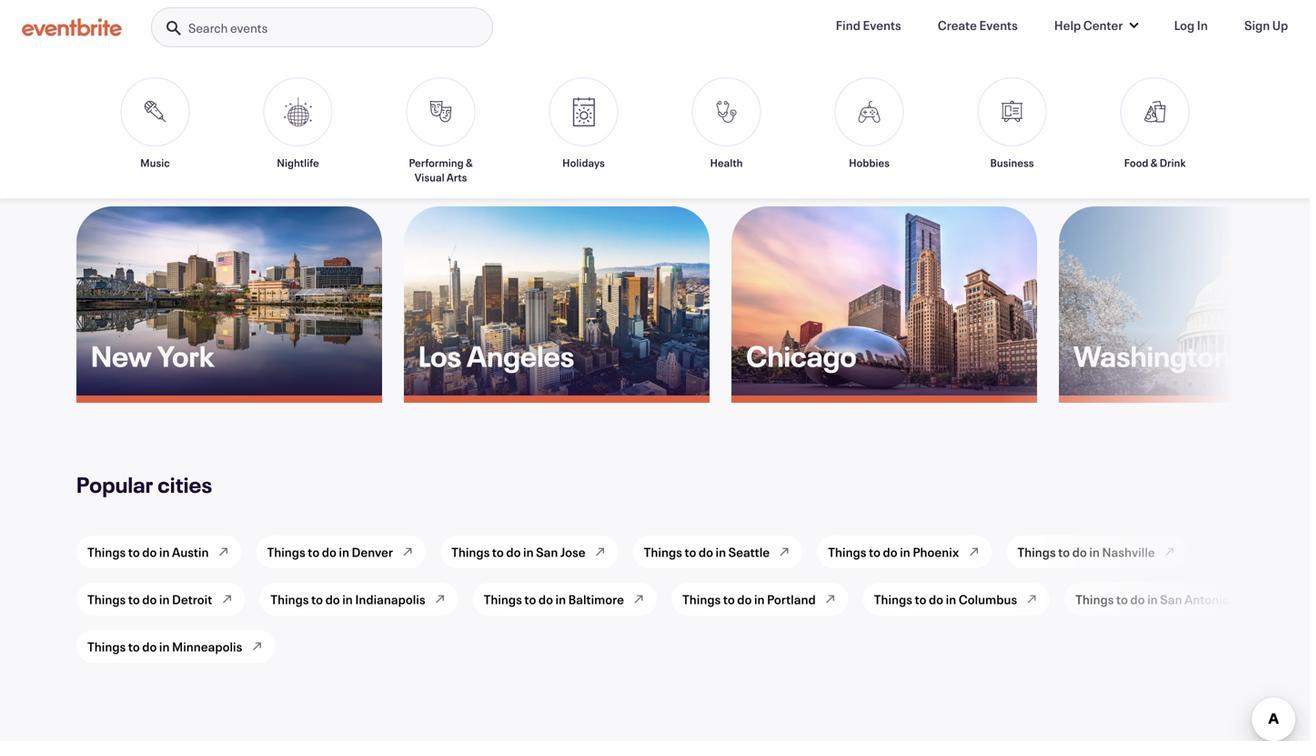 Task type: vqa. For each thing, say whether or not it's contained in the screenshot.
/ within 'link'
no



Task type: describe. For each thing, give the bounding box(es) containing it.
los angeles
[[419, 337, 574, 375]]

performing
[[409, 156, 464, 170]]

create events
[[938, 17, 1018, 34]]

find
[[836, 17, 861, 34]]

do for things to do in denver
[[322, 544, 337, 561]]

popular
[[76, 471, 153, 499]]

nashville
[[1102, 544, 1155, 561]]

search events button
[[151, 7, 493, 48]]

business link
[[967, 77, 1058, 185]]

things for things to do in denver
[[267, 544, 305, 561]]

united
[[266, 134, 332, 163]]

in for things to do in austin
[[159, 544, 170, 561]]

explore things to do in detroit image
[[220, 592, 234, 607]]

arrow left chunky_svg image
[[1161, 141, 1183, 163]]

business
[[990, 156, 1034, 170]]

food & drink
[[1124, 156, 1186, 170]]

explore things to do in denver image
[[400, 545, 415, 560]]

things for things to do in indianapolis
[[270, 591, 309, 608]]

destinations
[[116, 134, 240, 163]]

an image of los angeles super imposed with the text "los angeles" image
[[404, 207, 710, 396]]

things to do in columbus link
[[863, 580, 1025, 619]]

things to do in san antonio link
[[1065, 580, 1237, 619]]

to for things to do in seattle
[[685, 544, 696, 561]]

los angeles link
[[404, 207, 724, 403]]

popular cities
[[76, 471, 212, 499]]

antonio
[[1185, 591, 1230, 608]]

sign up link
[[1230, 7, 1303, 44]]

to for things to do in detroit
[[128, 591, 140, 608]]

new york
[[91, 337, 215, 375]]

columbus
[[959, 591, 1017, 608]]

arts
[[447, 170, 467, 185]]

food
[[1124, 156, 1149, 170]]

do for things to do in minneapolis
[[142, 639, 157, 656]]

chicago link
[[732, 207, 1052, 403]]

detroit
[[172, 591, 212, 608]]

san for antonio
[[1160, 591, 1182, 608]]

explore things to do in minneapolis image
[[250, 640, 264, 654]]

events for find events
[[863, 17, 901, 34]]

top
[[76, 134, 111, 163]]

cities
[[158, 471, 212, 499]]

top destinations in united states
[[76, 134, 402, 163]]

new
[[91, 337, 152, 375]]

create
[[938, 17, 977, 34]]

things to do in san jose link
[[440, 533, 593, 572]]

things to do in phoenix link
[[817, 533, 967, 572]]

explore things to do in columbus image
[[1025, 592, 1039, 607]]

log in link
[[1160, 7, 1223, 44]]

help
[[1054, 17, 1081, 34]]

angeles
[[467, 337, 574, 375]]

things to do in minneapolis
[[87, 639, 242, 656]]

events for create events
[[979, 17, 1018, 34]]

things for things to do in baltimore
[[484, 591, 522, 608]]

in
[[1197, 17, 1208, 34]]

in for things to do in phoenix
[[900, 544, 910, 561]]

baltimore
[[568, 591, 624, 608]]

things to do in denver link
[[256, 533, 400, 572]]

phoenix
[[913, 544, 959, 561]]

food & drink link
[[1110, 77, 1201, 185]]

to for things to do in portland
[[723, 591, 735, 608]]

hobbies
[[849, 156, 890, 170]]

explore things to do in seattle image
[[777, 545, 792, 560]]

nightlife
[[277, 156, 319, 170]]

holidays
[[562, 156, 605, 170]]

an image of washington super imposed with the text "washington" image
[[1059, 207, 1310, 396]]

do for things to do in indianapolis
[[325, 591, 340, 608]]

washington link
[[1059, 207, 1310, 403]]

indianapolis
[[355, 591, 425, 608]]

san for jose
[[536, 544, 558, 561]]

to for things to do in san antonio
[[1116, 591, 1128, 608]]

things to do in phoenix
[[828, 544, 959, 561]]

things to do in austin link
[[76, 533, 216, 572]]

things for things to do in san antonio
[[1076, 591, 1114, 608]]

log
[[1174, 17, 1195, 34]]

do for things to do in columbus
[[929, 591, 944, 608]]

things to do in austin
[[87, 544, 209, 561]]

states
[[337, 134, 402, 163]]

things to do in portland
[[682, 591, 816, 608]]

& for food
[[1151, 156, 1158, 170]]

explore things to do in nashville image
[[1163, 545, 1177, 560]]

do for things to do in san antonio
[[1130, 591, 1145, 608]]

in for things to do in denver
[[339, 544, 349, 561]]

denver
[[352, 544, 393, 561]]

los
[[419, 337, 461, 375]]

do for things to do in baltimore
[[539, 591, 553, 608]]

find events link
[[821, 7, 916, 44]]

things to do in baltimore
[[484, 591, 624, 608]]

things to do in indianapolis link
[[260, 580, 433, 619]]

in for things to do in indianapolis
[[342, 591, 353, 608]]

new york link
[[76, 207, 397, 403]]

search events
[[188, 20, 268, 36]]

chicago
[[746, 337, 857, 375]]

an image of new york super imposed with the text "new york" image
[[76, 207, 382, 396]]

nightlife link
[[252, 77, 343, 185]]

in for things to do in detroit
[[159, 591, 170, 608]]

to for things to do in indianapolis
[[311, 591, 323, 608]]

do for things to do in austin
[[142, 544, 157, 561]]

explore things to do in portland image
[[823, 592, 838, 607]]

create events link
[[923, 7, 1032, 44]]

york
[[157, 337, 215, 375]]

to for things to do in san jose
[[492, 544, 504, 561]]

to for things to do in denver
[[308, 544, 320, 561]]



Task type: locate. For each thing, give the bounding box(es) containing it.
to for things to do in baltimore
[[524, 591, 536, 608]]

&
[[466, 156, 473, 170], [1151, 156, 1158, 170]]

do left seattle
[[699, 544, 713, 561]]

do left denver at the bottom of page
[[322, 544, 337, 561]]

things to do in san jose
[[451, 544, 586, 561]]

events
[[863, 17, 901, 34], [979, 17, 1018, 34]]

events inside 'link'
[[863, 17, 901, 34]]

to down things to do in san jose
[[524, 591, 536, 608]]

& right food
[[1151, 156, 1158, 170]]

things down things to do in denver link
[[270, 591, 309, 608]]

things down things to do in seattle link
[[682, 591, 721, 608]]

events right find
[[863, 17, 901, 34]]

0 horizontal spatial &
[[466, 156, 473, 170]]

do left nashville
[[1072, 544, 1087, 561]]

in left denver at the bottom of page
[[339, 544, 349, 561]]

holidays link
[[538, 77, 629, 185]]

do inside things to do in san antonio 'link'
[[1130, 591, 1145, 608]]

san left antonio
[[1160, 591, 1182, 608]]

in for things to do in san jose
[[523, 544, 534, 561]]

things to do in portland link
[[672, 580, 823, 619]]

to up things to do in baltimore link
[[492, 544, 504, 561]]

do inside things to do in seattle link
[[699, 544, 713, 561]]

things to do in minneapolis link
[[76, 628, 250, 666]]

things for things to do in detroit
[[87, 591, 126, 608]]

1 horizontal spatial san
[[1160, 591, 1182, 608]]

things to do in detroit link
[[76, 580, 220, 619]]

events right "create"
[[979, 17, 1018, 34]]

things to do in nashville link
[[1007, 533, 1163, 572]]

things down things to do in phoenix
[[874, 591, 913, 608]]

in left united
[[244, 134, 262, 163]]

performing & visual arts link
[[395, 77, 486, 185]]

do down things to do in detroit
[[142, 639, 157, 656]]

to for things to do in columbus
[[915, 591, 927, 608]]

center
[[1083, 17, 1123, 34]]

things for things to do in minneapolis
[[87, 639, 126, 656]]

to for things to do in nashville
[[1058, 544, 1070, 561]]

do left detroit
[[142, 591, 157, 608]]

san left the jose
[[536, 544, 558, 561]]

sign up
[[1244, 17, 1288, 34]]

to down things to do in austin link
[[128, 591, 140, 608]]

to down things to do in denver link
[[311, 591, 323, 608]]

in
[[244, 134, 262, 163], [159, 544, 170, 561], [339, 544, 349, 561], [523, 544, 534, 561], [716, 544, 726, 561], [900, 544, 910, 561], [1089, 544, 1100, 561], [159, 591, 170, 608], [342, 591, 353, 608], [556, 591, 566, 608], [754, 591, 765, 608], [946, 591, 956, 608], [1147, 591, 1158, 608], [159, 639, 170, 656]]

seattle
[[729, 544, 770, 561]]

& for performing
[[466, 156, 473, 170]]

things right explore things to do in austin image
[[267, 544, 305, 561]]

do inside things to do in austin link
[[142, 544, 157, 561]]

san inside 'link'
[[1160, 591, 1182, 608]]

things for things to do in san jose
[[451, 544, 490, 561]]

do left 'baltimore'
[[539, 591, 553, 608]]

log in
[[1174, 17, 1208, 34]]

to down seattle
[[723, 591, 735, 608]]

do for things to do in phoenix
[[883, 544, 898, 561]]

things for things to do in seattle
[[644, 544, 682, 561]]

things for things to do in columbus
[[874, 591, 913, 608]]

things to do in indianapolis
[[270, 591, 425, 608]]

search
[[188, 20, 228, 36]]

in for things to do in seattle
[[716, 544, 726, 561]]

to for things to do in austin
[[128, 544, 140, 561]]

an image of chicago super imposed with the text "chicago" image
[[732, 207, 1037, 396]]

1 horizontal spatial &
[[1151, 156, 1158, 170]]

in left phoenix
[[900, 544, 910, 561]]

washington
[[1074, 337, 1231, 375]]

in left "minneapolis"
[[159, 639, 170, 656]]

portland
[[767, 591, 816, 608]]

eventbrite image
[[22, 18, 122, 36]]

jose
[[560, 544, 586, 561]]

things up explore things to do in portland image
[[828, 544, 867, 561]]

things to do in nashville
[[1018, 544, 1155, 561]]

things right explore things to do in denver image
[[451, 544, 490, 561]]

do
[[142, 544, 157, 561], [322, 544, 337, 561], [506, 544, 521, 561], [699, 544, 713, 561], [883, 544, 898, 561], [1072, 544, 1087, 561], [142, 591, 157, 608], [325, 591, 340, 608], [539, 591, 553, 608], [737, 591, 752, 608], [929, 591, 944, 608], [1130, 591, 1145, 608], [142, 639, 157, 656]]

in left 'baltimore'
[[556, 591, 566, 608]]

1 horizontal spatial events
[[979, 17, 1018, 34]]

do left portland
[[737, 591, 752, 608]]

things up things to do in detroit link
[[87, 544, 126, 561]]

in left portland
[[754, 591, 765, 608]]

explore things to do in indianapolis image
[[433, 592, 447, 607]]

to down things to do in detroit link
[[128, 639, 140, 656]]

things for things to do in nashville
[[1018, 544, 1056, 561]]

to inside 'link'
[[1116, 591, 1128, 608]]

do inside things to do in indianapolis link
[[325, 591, 340, 608]]

to up things to do in detroit link
[[128, 544, 140, 561]]

do inside things to do in nashville link
[[1072, 544, 1087, 561]]

things for things to do in phoenix
[[828, 544, 867, 561]]

in left detroit
[[159, 591, 170, 608]]

in left the jose
[[523, 544, 534, 561]]

things to do in san antonio
[[1076, 591, 1230, 608]]

0 horizontal spatial san
[[536, 544, 558, 561]]

do down things to do in denver
[[325, 591, 340, 608]]

& inside performing & visual arts
[[466, 156, 473, 170]]

things down things to do in detroit link
[[87, 639, 126, 656]]

to down nashville
[[1116, 591, 1128, 608]]

do inside things to do in columbus link
[[929, 591, 944, 608]]

up
[[1273, 17, 1288, 34]]

in down nashville
[[1147, 591, 1158, 608]]

to left nashville
[[1058, 544, 1070, 561]]

drink
[[1160, 156, 1186, 170]]

2 & from the left
[[1151, 156, 1158, 170]]

things for things to do in portland
[[682, 591, 721, 608]]

2 events from the left
[[979, 17, 1018, 34]]

do inside the things to do in portland link
[[737, 591, 752, 608]]

things to do in denver
[[267, 544, 393, 561]]

explore things to do in san jose image
[[593, 545, 607, 560]]

do down nashville
[[1130, 591, 1145, 608]]

things to do in detroit
[[87, 591, 212, 608]]

1 vertical spatial san
[[1160, 591, 1182, 608]]

health
[[710, 156, 743, 170]]

sign
[[1244, 17, 1270, 34]]

things to do in seattle link
[[633, 533, 777, 572]]

performing & visual arts
[[409, 156, 473, 185]]

in left columbus
[[946, 591, 956, 608]]

do inside things to do in san jose link
[[506, 544, 521, 561]]

things to do in seattle
[[644, 544, 770, 561]]

things down things to do in nashville
[[1076, 591, 1114, 608]]

0 vertical spatial san
[[536, 544, 558, 561]]

to up things to do in indianapolis link
[[308, 544, 320, 561]]

do for things to do in detroit
[[142, 591, 157, 608]]

do inside things to do in minneapolis link
[[142, 639, 157, 656]]

health link
[[681, 77, 772, 185]]

do for things to do in portland
[[737, 591, 752, 608]]

explore things to do in baltimore image
[[631, 592, 646, 607]]

in inside 'link'
[[1147, 591, 1158, 608]]

things to do in baltimore link
[[473, 580, 631, 619]]

do left the austin
[[142, 544, 157, 561]]

1 & from the left
[[466, 156, 473, 170]]

to down phoenix
[[915, 591, 927, 608]]

do for things to do in nashville
[[1072, 544, 1087, 561]]

things for things to do in austin
[[87, 544, 126, 561]]

to left phoenix
[[869, 544, 881, 561]]

things to do in columbus
[[874, 591, 1017, 608]]

do inside things to do in detroit link
[[142, 591, 157, 608]]

do inside things to do in phoenix link
[[883, 544, 898, 561]]

music
[[140, 156, 170, 170]]

music link
[[110, 77, 201, 185]]

in left seattle
[[716, 544, 726, 561]]

do left the jose
[[506, 544, 521, 561]]

do for things to do in san jose
[[506, 544, 521, 561]]

things up explore things to do in columbus icon on the bottom of page
[[1018, 544, 1056, 561]]

san
[[536, 544, 558, 561], [1160, 591, 1182, 608]]

to left seattle
[[685, 544, 696, 561]]

in for things to do in portland
[[754, 591, 765, 608]]

in for things to do in columbus
[[946, 591, 956, 608]]

things down things to do in austin link
[[87, 591, 126, 608]]

hobbies link
[[824, 77, 915, 185]]

to
[[128, 544, 140, 561], [308, 544, 320, 561], [492, 544, 504, 561], [685, 544, 696, 561], [869, 544, 881, 561], [1058, 544, 1070, 561], [128, 591, 140, 608], [311, 591, 323, 608], [524, 591, 536, 608], [723, 591, 735, 608], [915, 591, 927, 608], [1116, 591, 1128, 608], [128, 639, 140, 656]]

in for things to do in nashville
[[1089, 544, 1100, 561]]

visual
[[415, 170, 445, 185]]

in left the indianapolis
[[342, 591, 353, 608]]

to for things to do in phoenix
[[869, 544, 881, 561]]

minneapolis
[[172, 639, 242, 656]]

things down things to do in san jose link
[[484, 591, 522, 608]]

1 events from the left
[[863, 17, 901, 34]]

austin
[[172, 544, 209, 561]]

do down phoenix
[[929, 591, 944, 608]]

in left the austin
[[159, 544, 170, 561]]

do inside things to do in baltimore link
[[539, 591, 553, 608]]

do inside things to do in denver link
[[322, 544, 337, 561]]

events
[[230, 20, 268, 36]]

find events
[[836, 17, 901, 34]]

to for things to do in minneapolis
[[128, 639, 140, 656]]

in for things to do in san antonio
[[1147, 591, 1158, 608]]

& right performing
[[466, 156, 473, 170]]

0 horizontal spatial events
[[863, 17, 901, 34]]

explore things to do in phoenix image
[[967, 545, 981, 560]]

things inside 'link'
[[1076, 591, 1114, 608]]

explore things to do in austin image
[[216, 545, 231, 560]]

in left nashville
[[1089, 544, 1100, 561]]

in for things to do in minneapolis
[[159, 639, 170, 656]]

help center
[[1054, 17, 1123, 34]]

things up 'explore things to do in baltimore' icon
[[644, 544, 682, 561]]

in for things to do in baltimore
[[556, 591, 566, 608]]

do for things to do in seattle
[[699, 544, 713, 561]]

do left phoenix
[[883, 544, 898, 561]]



